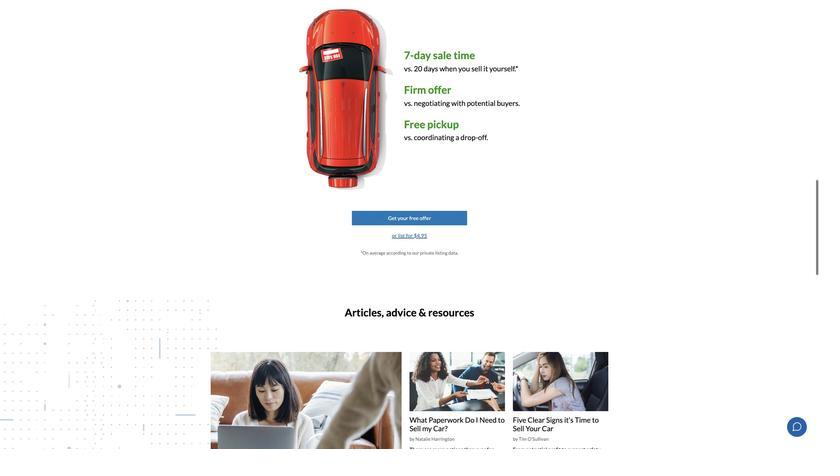 Task type: describe. For each thing, give the bounding box(es) containing it.
what paperwork do i need to sell my car?
[[410, 416, 505, 433]]

private
[[420, 250, 434, 256]]

listing
[[435, 250, 448, 256]]

7-day sale time vs. 20 days when you sell it yourself.*
[[404, 49, 518, 73]]

your
[[398, 215, 408, 221]]

get
[[388, 215, 397, 221]]

need
[[480, 416, 497, 425]]

data.
[[448, 250, 458, 256]]

a
[[456, 133, 459, 142]]

by for by natalie harrington
[[410, 437, 415, 442]]

advice
[[386, 306, 417, 319]]

potential
[[467, 99, 496, 108]]

to for what
[[498, 416, 505, 425]]

time
[[454, 49, 475, 62]]

*on average according to our private listing data.
[[361, 250, 458, 256]]

what
[[410, 416, 427, 425]]

sell for five
[[513, 424, 524, 433]]

buyers.
[[497, 99, 520, 108]]

i
[[476, 416, 478, 425]]

sell
[[471, 64, 482, 73]]

&
[[419, 306, 426, 319]]

five clear signs it's time to sell your car image
[[513, 352, 608, 411]]

0 horizontal spatial to
[[407, 250, 411, 256]]

offer inside "firm offer vs. negotiating with potential buyers."
[[428, 83, 451, 96]]

signs
[[546, 416, 563, 425]]

articles,
[[345, 306, 384, 319]]

yourself.*
[[489, 64, 518, 73]]

clear
[[528, 416, 545, 425]]

or
[[392, 232, 397, 239]]

reviewing instant cash offers for your car image
[[211, 352, 402, 449]]

you
[[458, 64, 470, 73]]

20
[[414, 64, 422, 73]]

natalie
[[416, 437, 431, 442]]

what paperwork do i need to sell my car? image
[[410, 352, 505, 411]]

five
[[513, 416, 526, 425]]

car?
[[433, 424, 448, 433]]

get your free offer button
[[352, 211, 467, 226]]

average
[[370, 250, 385, 256]]

do
[[465, 416, 475, 425]]

vs. for firm offer
[[404, 99, 413, 108]]

$4.95
[[414, 232, 427, 239]]

drop-
[[461, 133, 478, 142]]

offer inside get your free offer button
[[420, 215, 431, 221]]

sale
[[433, 49, 452, 62]]



Task type: vqa. For each thing, say whether or not it's contained in the screenshot.
Firm offer Vs.
yes



Task type: locate. For each thing, give the bounding box(es) containing it.
time
[[575, 416, 591, 425]]

2 by from the left
[[513, 437, 518, 442]]

firm offer vs. negotiating with potential buyers.
[[404, 83, 520, 108]]

firm
[[404, 83, 426, 96]]

1 horizontal spatial by
[[513, 437, 518, 442]]

2 sell from the left
[[513, 424, 524, 433]]

by left tim
[[513, 437, 518, 442]]

2 vertical spatial vs.
[[404, 133, 413, 142]]

sell up tim
[[513, 424, 524, 433]]

get your free offer
[[388, 215, 431, 221]]

sell inside what paperwork do i need to sell my car?
[[410, 424, 421, 433]]

vs. inside free pickup vs. coordinating a drop-off.
[[404, 133, 413, 142]]

free pickup vs. coordinating a drop-off.
[[404, 118, 488, 142]]

when
[[440, 64, 457, 73]]

vs. left the 20
[[404, 64, 413, 73]]

to right need
[[498, 416, 505, 425]]

by for by tim o'sullivan
[[513, 437, 518, 442]]

car
[[542, 424, 554, 433]]

day
[[414, 49, 431, 62]]

vs. inside "firm offer vs. negotiating with potential buyers."
[[404, 99, 413, 108]]

to inside five clear signs it's time to sell your car
[[592, 416, 599, 425]]

to left our
[[407, 250, 411, 256]]

negotiating
[[414, 99, 450, 108]]

articles, advice & resources
[[345, 306, 474, 319]]

0 vertical spatial vs.
[[404, 64, 413, 73]]

to for five
[[592, 416, 599, 425]]

sell inside five clear signs it's time to sell your car
[[513, 424, 524, 433]]

1 horizontal spatial to
[[498, 416, 505, 425]]

according
[[386, 250, 406, 256]]

tim
[[519, 437, 527, 442]]

1 horizontal spatial sell
[[513, 424, 524, 433]]

1 vertical spatial offer
[[420, 215, 431, 221]]

offer right free
[[420, 215, 431, 221]]

paperwork
[[429, 416, 464, 425]]

sell left my
[[410, 424, 421, 433]]

0 horizontal spatial sell
[[410, 424, 421, 433]]

coordinating
[[414, 133, 454, 142]]

to inside what paperwork do i need to sell my car?
[[498, 416, 505, 425]]

1 by from the left
[[410, 437, 415, 442]]

3 vs. from the top
[[404, 133, 413, 142]]

vs. down free
[[404, 133, 413, 142]]

offer up negotiating
[[428, 83, 451, 96]]

red car image
[[299, 9, 394, 191]]

harrington
[[431, 437, 455, 442]]

for
[[406, 232, 413, 239]]

off.
[[478, 133, 488, 142]]

7-
[[404, 49, 414, 62]]

my
[[422, 424, 432, 433]]

1 vertical spatial vs.
[[404, 99, 413, 108]]

five clear signs it's time to sell your car link
[[513, 416, 599, 433]]

five clear signs it's time to sell your car
[[513, 416, 599, 433]]

resources
[[428, 306, 474, 319]]

2 horizontal spatial to
[[592, 416, 599, 425]]

free
[[409, 215, 419, 221]]

0 horizontal spatial by
[[410, 437, 415, 442]]

2 vs. from the top
[[404, 99, 413, 108]]

1 sell from the left
[[410, 424, 421, 433]]

vs. down firm
[[404, 99, 413, 108]]

it's
[[564, 416, 574, 425]]

pickup
[[427, 118, 459, 131]]

vs. for free pickup
[[404, 133, 413, 142]]

or list for $4.95 button
[[392, 231, 428, 241]]

your
[[526, 424, 541, 433]]

sell
[[410, 424, 421, 433], [513, 424, 524, 433]]

our
[[412, 250, 419, 256]]

by left natalie
[[410, 437, 415, 442]]

with
[[451, 99, 466, 108]]

to right time
[[592, 416, 599, 425]]

vs.
[[404, 64, 413, 73], [404, 99, 413, 108], [404, 133, 413, 142]]

sell for what
[[410, 424, 421, 433]]

free
[[404, 118, 425, 131]]

*on
[[361, 250, 369, 256]]

list
[[398, 232, 405, 239]]

by
[[410, 437, 415, 442], [513, 437, 518, 442]]

1 vs. from the top
[[404, 64, 413, 73]]

by tim o'sullivan
[[513, 437, 549, 442]]

o'sullivan
[[528, 437, 549, 442]]

vs. inside 7-day sale time vs. 20 days when you sell it yourself.*
[[404, 64, 413, 73]]

0 vertical spatial offer
[[428, 83, 451, 96]]

days
[[424, 64, 438, 73]]

by natalie harrington
[[410, 437, 455, 442]]

it
[[483, 64, 488, 73]]

open chat window image
[[792, 422, 802, 432]]

to
[[407, 250, 411, 256], [498, 416, 505, 425], [592, 416, 599, 425]]

what paperwork do i need to sell my car? link
[[410, 416, 505, 433]]

offer
[[428, 83, 451, 96], [420, 215, 431, 221]]

or list for $4.95
[[392, 232, 427, 239]]



